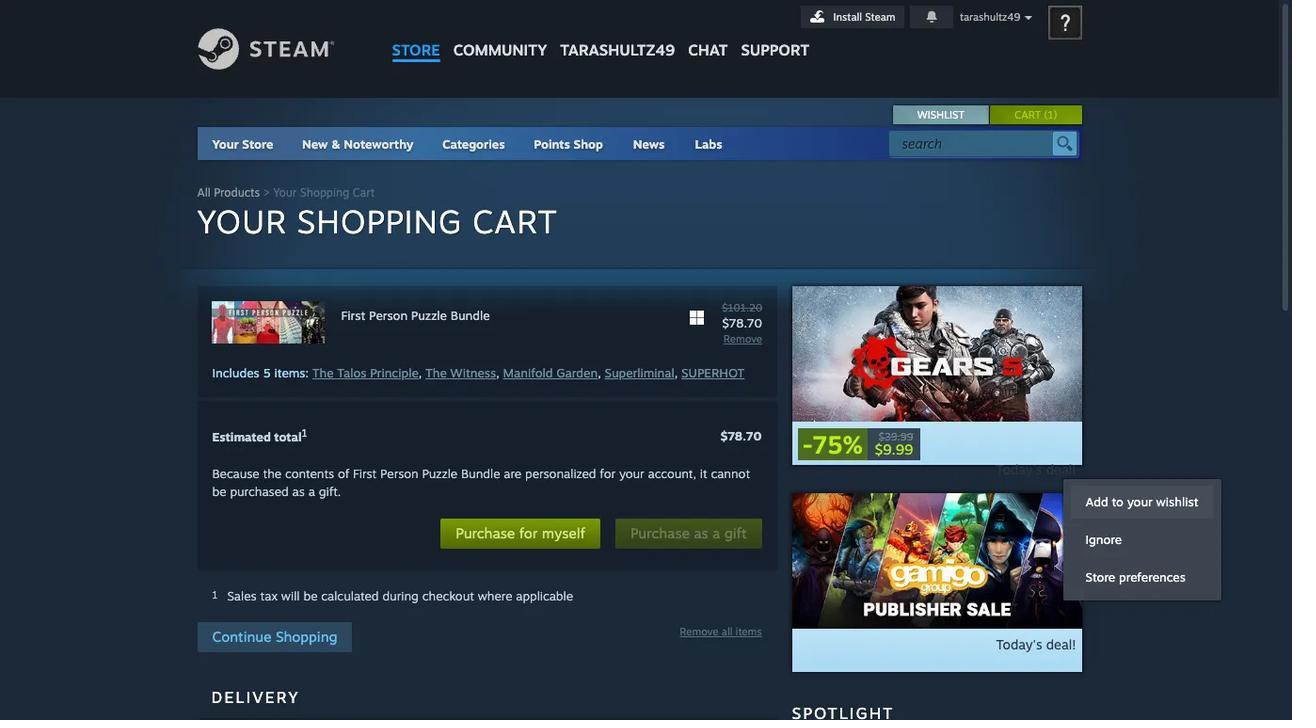 Task type: locate. For each thing, give the bounding box(es) containing it.
0 vertical spatial tarashultz49
[[960, 10, 1021, 24]]

store
[[242, 136, 273, 152], [1086, 569, 1116, 585]]

1 horizontal spatial purchase
[[630, 525, 690, 542]]

myself
[[542, 525, 585, 542]]

$78.70
[[722, 315, 763, 330], [721, 428, 762, 443]]

$78.70 up cannot
[[721, 428, 762, 443]]

0 horizontal spatial your
[[619, 466, 645, 481]]

0 horizontal spatial be
[[212, 484, 227, 499]]

bundle up witness at the left of the page
[[451, 308, 490, 323]]

-75%
[[802, 429, 863, 459]]

0 vertical spatial today's deal!
[[996, 461, 1076, 477]]

1 horizontal spatial 1
[[302, 426, 307, 440]]

1 vertical spatial tarashultz49
[[560, 40, 675, 59]]

1 horizontal spatial for
[[600, 466, 616, 481]]

2 deal! from the top
[[1046, 636, 1076, 652]]

0 horizontal spatial for
[[519, 525, 538, 542]]

1 up the contents
[[302, 426, 307, 440]]

person right of on the bottom of the page
[[380, 466, 419, 481]]

puzzle up the witness link
[[411, 308, 447, 323]]

purchase down account,
[[630, 525, 690, 542]]

your store link
[[212, 136, 273, 152]]

shopping
[[300, 185, 349, 200], [297, 201, 462, 241], [276, 627, 337, 645]]

your right ">"
[[273, 185, 297, 200]]

your right to
[[1127, 494, 1153, 509]]

0 vertical spatial your
[[619, 466, 645, 481]]

2 , from the left
[[496, 365, 500, 380]]

2 purchase from the left
[[630, 525, 690, 542]]

be down because
[[212, 484, 227, 499]]

the
[[263, 466, 282, 481]]

2 today's from the top
[[996, 636, 1043, 652]]

0 vertical spatial a
[[308, 484, 315, 499]]

1 horizontal spatial a
[[713, 525, 720, 542]]

1 inside 1 sales tax will be calculated during checkout where applicable
[[212, 589, 218, 602]]

1 horizontal spatial your
[[1127, 494, 1153, 509]]

0 vertical spatial 1
[[1048, 108, 1054, 121]]

1 vertical spatial a
[[713, 525, 720, 542]]

today's deal!
[[996, 461, 1076, 477], [996, 636, 1076, 652]]

1 vertical spatial first
[[353, 466, 377, 481]]

includes
[[212, 365, 260, 380]]

your down products
[[197, 201, 287, 241]]

first right of on the bottom of the page
[[353, 466, 377, 481]]

person inside because the contents of first person puzzle bundle are personalized for your account, it cannot be purchased as a gift.
[[380, 466, 419, 481]]

0 vertical spatial as
[[292, 484, 305, 499]]

as
[[292, 484, 305, 499], [694, 525, 709, 542]]

1 inside estimated total 1
[[302, 426, 307, 440]]

1 the from the left
[[312, 365, 334, 380]]

2 horizontal spatial 1
[[1048, 108, 1054, 121]]

all
[[197, 185, 211, 200]]

0 horizontal spatial the
[[312, 365, 334, 380]]

0 vertical spatial cart
[[1015, 108, 1041, 121]]

categories link
[[442, 136, 505, 152]]

0 vertical spatial be
[[212, 484, 227, 499]]

1 vertical spatial today's
[[996, 636, 1043, 652]]

, left superhot link
[[675, 365, 678, 380]]

1 horizontal spatial remove
[[724, 332, 763, 345]]

1 vertical spatial cart
[[353, 185, 375, 200]]

store down the ignore
[[1086, 569, 1116, 585]]

labs
[[695, 136, 722, 152]]

calculated
[[321, 589, 379, 604]]

puzzle inside because the contents of first person puzzle bundle are personalized for your account, it cannot be purchased as a gift.
[[422, 466, 458, 481]]

, left superliminal link
[[598, 365, 601, 380]]

0 horizontal spatial remove
[[680, 625, 719, 638]]

0 vertical spatial bundle
[[451, 308, 490, 323]]

store link
[[385, 0, 447, 68]]

puzzle
[[411, 308, 447, 323], [422, 466, 458, 481]]

purchase inside purchase for myself 'link'
[[456, 525, 515, 542]]

1 horizontal spatial be
[[303, 589, 318, 604]]

first up talos
[[341, 308, 365, 323]]

1 vertical spatial your
[[1127, 494, 1153, 509]]

today's
[[996, 461, 1043, 477], [996, 636, 1043, 652]]

tarashultz49 link
[[554, 0, 682, 68]]

, left the witness link
[[419, 365, 422, 380]]

1 horizontal spatial cart
[[473, 201, 558, 241]]

a down the contents
[[308, 484, 315, 499]]

shopping down the noteworthy
[[297, 201, 462, 241]]

labs link
[[680, 127, 738, 160]]

cart left (
[[1015, 108, 1041, 121]]

install steam link
[[801, 6, 904, 28]]

support
[[741, 40, 810, 59]]

1 purchase from the left
[[456, 525, 515, 542]]

gift.
[[319, 484, 341, 499]]

remove down $101.20 on the top right of page
[[724, 332, 763, 345]]

it
[[700, 466, 708, 481]]

bundle
[[451, 308, 490, 323], [461, 466, 500, 481]]

$39.99 $9.99
[[875, 430, 913, 458]]

superliminal link
[[605, 365, 675, 380]]

for right personalized
[[600, 466, 616, 481]]

first
[[341, 308, 365, 323], [353, 466, 377, 481]]

for left myself
[[519, 525, 538, 542]]

new & noteworthy link
[[302, 136, 414, 152]]

0 vertical spatial person
[[369, 308, 408, 323]]

1 vertical spatial deal!
[[1046, 636, 1076, 652]]

your up the all products link
[[212, 136, 239, 152]]

2 vertical spatial cart
[[473, 201, 558, 241]]

1 vertical spatial shopping
[[297, 201, 462, 241]]

1 up search text box
[[1048, 108, 1054, 121]]

1 vertical spatial remove
[[680, 625, 719, 638]]

0 horizontal spatial tarashultz49
[[560, 40, 675, 59]]

1 vertical spatial be
[[303, 589, 318, 604]]

1 vertical spatial today's deal!
[[996, 636, 1076, 652]]

cart down new & noteworthy 'link'
[[353, 185, 375, 200]]

1 for total
[[302, 426, 307, 440]]

(
[[1044, 108, 1048, 121]]

0 horizontal spatial 1
[[212, 589, 218, 602]]

new & noteworthy
[[302, 136, 414, 152]]

your inside because the contents of first person puzzle bundle are personalized for your account, it cannot be purchased as a gift.
[[619, 466, 645, 481]]

tax
[[260, 589, 278, 604]]

the witness link
[[426, 365, 496, 380]]

0 vertical spatial $78.70
[[722, 315, 763, 330]]

1
[[1048, 108, 1054, 121], [302, 426, 307, 440], [212, 589, 218, 602]]

1 left sales
[[212, 589, 218, 602]]

tarashultz49
[[960, 10, 1021, 24], [560, 40, 675, 59]]

1 sales tax will be calculated during checkout where applicable
[[212, 589, 573, 604]]

as left gift
[[694, 525, 709, 542]]

1 vertical spatial for
[[519, 525, 538, 542]]

0 horizontal spatial purchase
[[456, 525, 515, 542]]

superhot
[[682, 365, 745, 380]]

remove left all
[[680, 625, 719, 638]]

1 vertical spatial bundle
[[461, 466, 500, 481]]

your
[[619, 466, 645, 481], [1127, 494, 1153, 509]]

witness
[[450, 365, 496, 380]]

1 horizontal spatial tarashultz49
[[960, 10, 1021, 24]]

shopping down 'will'
[[276, 627, 337, 645]]

1 vertical spatial person
[[380, 466, 419, 481]]

)
[[1054, 108, 1058, 121]]

0 horizontal spatial as
[[292, 484, 305, 499]]

1 horizontal spatial store
[[1086, 569, 1116, 585]]

deal!
[[1046, 461, 1076, 477], [1046, 636, 1076, 652]]

to
[[1112, 494, 1124, 509]]

the left talos
[[312, 365, 334, 380]]

0 horizontal spatial store
[[242, 136, 273, 152]]

1 vertical spatial 1
[[302, 426, 307, 440]]

1 horizontal spatial the
[[426, 365, 447, 380]]

all
[[722, 625, 733, 638]]

talos
[[337, 365, 367, 380]]

store up ">"
[[242, 136, 273, 152]]

tarashultz49 inside tarashultz49 link
[[560, 40, 675, 59]]

person up principle
[[369, 308, 408, 323]]

the left witness at the left of the page
[[426, 365, 447, 380]]

purchase down because the contents of first person puzzle bundle are personalized for your account, it cannot be purchased as a gift.
[[456, 525, 515, 542]]

are
[[504, 466, 522, 481]]

,
[[419, 365, 422, 380], [496, 365, 500, 380], [598, 365, 601, 380], [675, 365, 678, 380]]

garden
[[557, 365, 598, 380]]

be right 'will'
[[303, 589, 318, 604]]

as down the contents
[[292, 484, 305, 499]]

shopping down new
[[300, 185, 349, 200]]

of
[[338, 466, 349, 481]]

news
[[633, 136, 665, 152]]

1 today's deal! from the top
[[996, 461, 1076, 477]]

0 horizontal spatial cart
[[353, 185, 375, 200]]

purchase as a gift
[[630, 525, 747, 542]]

0 vertical spatial your
[[212, 136, 239, 152]]

1 vertical spatial your
[[273, 185, 297, 200]]

wishlist
[[917, 108, 965, 121]]

a inside because the contents of first person puzzle bundle are personalized for your account, it cannot be purchased as a gift.
[[308, 484, 315, 499]]

your left account,
[[619, 466, 645, 481]]

1 vertical spatial puzzle
[[422, 466, 458, 481]]

bundle left are on the bottom left
[[461, 466, 500, 481]]

1 vertical spatial as
[[694, 525, 709, 542]]

remove
[[724, 332, 763, 345], [680, 625, 719, 638]]

puzzle left are on the bottom left
[[422, 466, 458, 481]]

the
[[312, 365, 334, 380], [426, 365, 447, 380]]

install
[[834, 10, 862, 24]]

purchase
[[456, 525, 515, 542], [630, 525, 690, 542]]

will
[[281, 589, 300, 604]]

0 vertical spatial for
[[600, 466, 616, 481]]

a left gift
[[713, 525, 720, 542]]

person
[[369, 308, 408, 323], [380, 466, 419, 481]]

2 vertical spatial 1
[[212, 589, 218, 602]]

0 vertical spatial shopping
[[300, 185, 349, 200]]

your
[[212, 136, 239, 152], [273, 185, 297, 200], [197, 201, 287, 241]]

0 vertical spatial first
[[341, 308, 365, 323]]

, left manifold
[[496, 365, 500, 380]]

0 vertical spatial today's
[[996, 461, 1043, 477]]

cart
[[1015, 108, 1041, 121], [353, 185, 375, 200], [473, 201, 558, 241]]

$78.70 down $101.20 on the top right of page
[[722, 315, 763, 330]]

0 vertical spatial deal!
[[1046, 461, 1076, 477]]

0 vertical spatial remove
[[724, 332, 763, 345]]

0 horizontal spatial a
[[308, 484, 315, 499]]

cart down points on the top left
[[473, 201, 558, 241]]



Task type: describe. For each thing, give the bounding box(es) containing it.
add
[[1086, 494, 1109, 509]]

1 vertical spatial $78.70
[[721, 428, 762, 443]]

remove link
[[724, 332, 763, 345]]

remove all items link
[[680, 625, 762, 638]]

wishlist link
[[894, 105, 988, 124]]

purchase for purchase for myself
[[456, 525, 515, 542]]

0 vertical spatial store
[[242, 136, 273, 152]]

as inside because the contents of first person puzzle bundle are personalized for your account, it cannot be purchased as a gift.
[[292, 484, 305, 499]]

5
[[263, 365, 271, 380]]

purchase for myself link
[[441, 519, 600, 549]]

estimated total 1
[[212, 426, 307, 445]]

noteworthy
[[344, 136, 414, 152]]

continue shopping link
[[197, 622, 352, 652]]

$101.20
[[722, 301, 763, 314]]

3 , from the left
[[598, 365, 601, 380]]

75%
[[813, 429, 863, 459]]

steam
[[865, 10, 896, 24]]

remove inside $101.20 $78.70 remove
[[724, 332, 763, 345]]

products
[[214, 185, 260, 200]]

points shop
[[534, 136, 603, 152]]

account,
[[648, 466, 697, 481]]

$78.70 inside $101.20 $78.70 remove
[[722, 315, 763, 330]]

principle
[[370, 365, 419, 380]]

search text field
[[902, 132, 1048, 156]]

support link
[[735, 0, 816, 64]]

store preferences link
[[1071, 561, 1214, 594]]

cart         ( 1 )
[[1015, 108, 1058, 121]]

bundle inside because the contents of first person puzzle bundle are personalized for your account, it cannot be purchased as a gift.
[[461, 466, 500, 481]]

2 today's deal! from the top
[[996, 636, 1076, 652]]

news link
[[618, 127, 680, 160]]

1 for (
[[1048, 108, 1054, 121]]

>
[[263, 185, 270, 200]]

1 deal! from the top
[[1046, 461, 1076, 477]]

total
[[274, 430, 302, 445]]

includes 5 items: the talos principle , the witness , manifold garden , superliminal , superhot
[[212, 365, 745, 380]]

2 the from the left
[[426, 365, 447, 380]]

-
[[802, 429, 813, 459]]

shop
[[574, 136, 603, 152]]

$9.99
[[875, 440, 913, 458]]

all products link
[[197, 185, 260, 200]]

the talos principle link
[[312, 365, 419, 380]]

community link
[[447, 0, 554, 68]]

because
[[212, 466, 260, 481]]

applicable
[[516, 589, 573, 604]]

be inside because the contents of first person puzzle bundle are personalized for your account, it cannot be purchased as a gift.
[[212, 484, 227, 499]]

purchase for purchase as a gift
[[630, 525, 690, 542]]

all products >         your shopping cart your shopping cart
[[197, 185, 558, 241]]

wishlist
[[1156, 494, 1199, 509]]

gift
[[725, 525, 747, 542]]

cannot
[[711, 466, 750, 481]]

new
[[302, 136, 328, 152]]

sales
[[227, 589, 257, 604]]

checkout
[[422, 589, 474, 604]]

personalized
[[525, 466, 596, 481]]

add to your wishlist
[[1086, 494, 1199, 509]]

during
[[383, 589, 419, 604]]

your store
[[212, 136, 273, 152]]

purchased
[[230, 484, 289, 499]]

points shop link
[[519, 127, 618, 160]]

2 horizontal spatial cart
[[1015, 108, 1041, 121]]

first person puzzle bundle
[[341, 308, 490, 323]]

superhot link
[[682, 365, 745, 380]]

for inside 'link'
[[519, 525, 538, 542]]

superliminal
[[605, 365, 675, 380]]

2 vertical spatial your
[[197, 201, 287, 241]]

manifold
[[503, 365, 553, 380]]

&
[[331, 136, 340, 152]]

first inside because the contents of first person puzzle bundle are personalized for your account, it cannot be purchased as a gift.
[[353, 466, 377, 481]]

continue shopping
[[212, 627, 337, 645]]

install steam
[[834, 10, 896, 24]]

continue
[[212, 627, 272, 645]]

categories
[[442, 136, 505, 152]]

items:
[[274, 365, 309, 380]]

items
[[736, 625, 762, 638]]

purchase for myself
[[456, 525, 585, 542]]

for inside because the contents of first person puzzle bundle are personalized for your account, it cannot be purchased as a gift.
[[600, 466, 616, 481]]

remove all items
[[680, 625, 762, 638]]

0 vertical spatial puzzle
[[411, 308, 447, 323]]

$101.20 $78.70 remove
[[722, 301, 763, 345]]

manifold garden link
[[503, 365, 598, 380]]

ignore
[[1086, 532, 1122, 547]]

1 today's from the top
[[996, 461, 1043, 477]]

where
[[478, 589, 513, 604]]

chat link
[[682, 0, 735, 64]]

$39.99
[[879, 430, 913, 443]]

estimated
[[212, 430, 271, 445]]

1 horizontal spatial as
[[694, 525, 709, 542]]

2 vertical spatial shopping
[[276, 627, 337, 645]]

store
[[392, 40, 440, 59]]

4 , from the left
[[675, 365, 678, 380]]

community
[[453, 40, 547, 59]]

1 vertical spatial store
[[1086, 569, 1116, 585]]

because the contents of first person puzzle bundle are personalized for your account, it cannot be purchased as a gift.
[[212, 466, 750, 499]]

store preferences
[[1086, 569, 1186, 585]]

first person puzzle bundle link
[[341, 308, 490, 323]]

contents
[[285, 466, 334, 481]]

1 , from the left
[[419, 365, 422, 380]]



Task type: vqa. For each thing, say whether or not it's contained in the screenshot.
myself
yes



